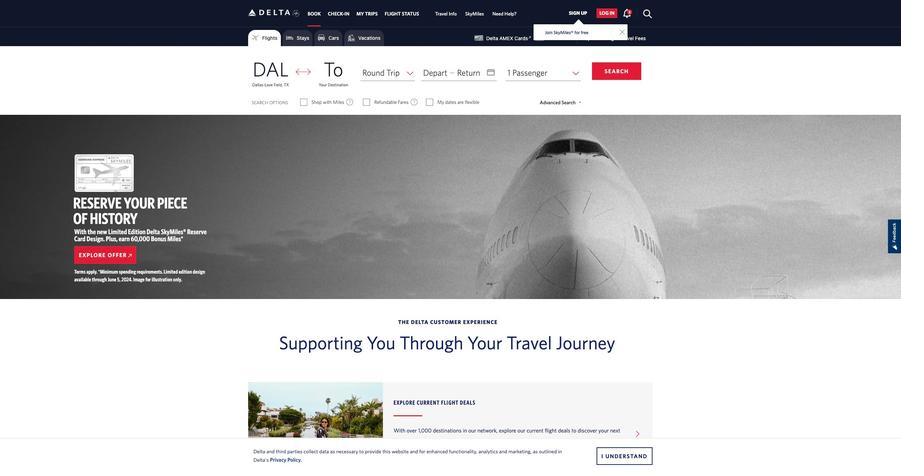 Task type: vqa. For each thing, say whether or not it's contained in the screenshot.
Tab List
yes



Task type: describe. For each thing, give the bounding box(es) containing it.
external link icon image
[[128, 254, 132, 257]]

delta air lines image
[[248, 2, 291, 24]]

close dialog image
[[620, 29, 625, 35]]

this link opens another site in a new window that may not follow the same accessibility policies as delta air lines. image
[[527, 34, 534, 41]]



Task type: locate. For each thing, give the bounding box(es) containing it.
the new limited edition delta skymiles® reserve card image
[[75, 154, 134, 192]]

None text field
[[422, 64, 497, 81]]

None checkbox
[[427, 99, 433, 106]]

skyteam image
[[293, 2, 300, 24]]

tab list
[[304, 0, 521, 27]]

None field
[[361, 64, 415, 81], [506, 64, 581, 81], [361, 64, 415, 81], [506, 64, 581, 81]]

None checkbox
[[301, 99, 307, 106], [364, 99, 370, 106], [301, 99, 307, 106], [364, 99, 370, 106]]

tab panel
[[0, 46, 902, 115]]



